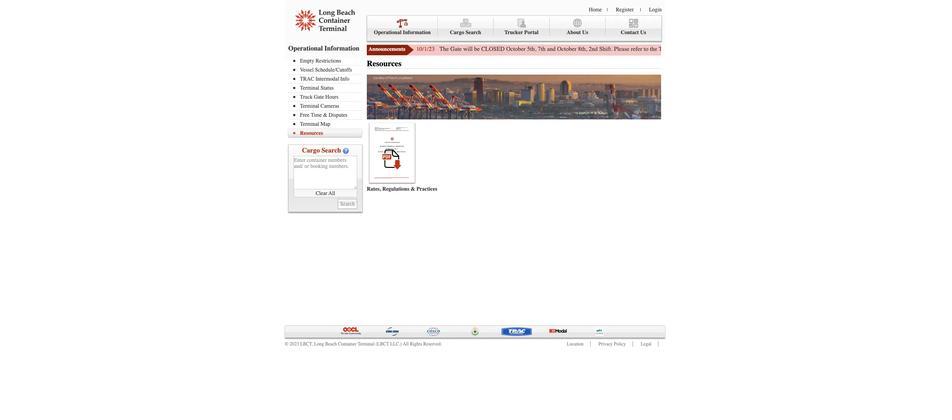 Task type: describe. For each thing, give the bounding box(es) containing it.
us for contact us
[[641, 29, 647, 35]]

week.
[[801, 45, 815, 53]]

container
[[338, 341, 357, 347]]

to
[[644, 45, 649, 53]]

resources link
[[293, 130, 362, 136]]

schedule/cutoffs
[[315, 67, 352, 73]]

regulations
[[383, 186, 410, 192]]

menu bar containing empty restrictions
[[288, 57, 365, 138]]

intermodal
[[316, 76, 339, 82]]

resources inside empty restrictions vessel schedule/cutoffs trac intermodal info terminal status truck gate hours terminal cameras free time & disputes terminal map resources
[[300, 130, 323, 136]]

1 october from the left
[[506, 45, 526, 53]]

cargo search inside 'cargo search' link
[[450, 29, 482, 35]]

further
[[737, 45, 753, 53]]

details
[[766, 45, 782, 53]]

(lbct
[[376, 341, 389, 347]]

the
[[440, 45, 449, 53]]

closed
[[482, 45, 505, 53]]

1 vertical spatial operational information
[[288, 45, 360, 52]]

trac
[[300, 76, 314, 82]]

info
[[341, 76, 350, 82]]

home link
[[589, 7, 602, 13]]

vessel schedule/cutoffs link
[[293, 67, 362, 73]]

about
[[567, 29, 581, 35]]

terminal map link
[[293, 121, 362, 127]]

menu bar containing operational information
[[367, 15, 662, 41]]

free time & disputes link
[[293, 112, 362, 118]]

2 the from the left
[[792, 45, 799, 53]]

time
[[311, 112, 322, 118]]

©
[[285, 341, 289, 347]]

1 | from the left
[[607, 7, 608, 13]]

vessel
[[300, 67, 314, 73]]

© 2023 lbct, long beach container terminal (lbct llc.) all rights reserved.
[[285, 341, 442, 347]]

gate inside empty restrictions vessel schedule/cutoffs trac intermodal info terminal status truck gate hours terminal cameras free time & disputes terminal map resources
[[314, 94, 324, 100]]

truck inside empty restrictions vessel schedule/cutoffs trac intermodal info terminal status truck gate hours terminal cameras free time & disputes terminal map resources
[[300, 94, 313, 100]]

1 vertical spatial all
[[403, 341, 409, 347]]

2 horizontal spatial gate
[[675, 45, 686, 53]]

trucker portal
[[505, 29, 539, 35]]

2 october from the left
[[558, 45, 577, 53]]

hours inside empty restrictions vessel schedule/cutoffs trac intermodal info terminal status truck gate hours terminal cameras free time & disputes terminal map resources
[[326, 94, 339, 100]]

beach
[[325, 341, 337, 347]]

register link
[[616, 7, 634, 13]]

2nd
[[589, 45, 598, 53]]

terminal up free
[[300, 103, 319, 109]]

llc.)
[[390, 341, 402, 347]]

1 vertical spatial cargo
[[302, 147, 320, 154]]

2023
[[290, 341, 299, 347]]

0 horizontal spatial operational
[[288, 45, 323, 52]]

status
[[321, 85, 334, 91]]

terminal cameras link
[[293, 103, 362, 109]]

clear
[[316, 190, 327, 196]]

shift.
[[600, 45, 613, 53]]

cargo inside 'cargo search' link
[[450, 29, 465, 35]]

1 the from the left
[[650, 45, 658, 53]]

10/1/23 the gate will be closed october 5th, 7th and october 8th, 2nd shift. please refer to the truck gate hours web page for further gate details for the week.
[[417, 45, 815, 53]]

register
[[616, 7, 634, 13]]

practices
[[417, 186, 438, 192]]

trucker
[[505, 29, 523, 35]]

1 horizontal spatial hours
[[688, 45, 702, 53]]

login
[[649, 7, 662, 13]]

1 horizontal spatial gate
[[451, 45, 462, 53]]

terminal down trac
[[300, 85, 319, 91]]

legal link
[[641, 341, 652, 347]]

0 vertical spatial resources
[[367, 59, 402, 68]]

disputes
[[329, 112, 348, 118]]

login link
[[649, 7, 662, 13]]

rights
[[410, 341, 422, 347]]

1 vertical spatial cargo search
[[302, 147, 341, 154]]

trac intermodal info link
[[293, 76, 362, 82]]

contact us
[[621, 29, 647, 35]]



Task type: locate. For each thing, give the bounding box(es) containing it.
1 vertical spatial search
[[322, 147, 341, 154]]

october left the 5th,
[[506, 45, 526, 53]]

0 horizontal spatial for
[[728, 45, 735, 53]]

for right page
[[728, 45, 735, 53]]

all
[[329, 190, 335, 196], [403, 341, 409, 347]]

terminal left (lbct
[[358, 341, 375, 347]]

0 vertical spatial cargo search
[[450, 29, 482, 35]]

web
[[704, 45, 714, 53]]

0 vertical spatial &
[[323, 112, 328, 118]]

1 for from the left
[[728, 45, 735, 53]]

cargo search up "will"
[[450, 29, 482, 35]]

0 horizontal spatial cargo search
[[302, 147, 341, 154]]

1 horizontal spatial october
[[558, 45, 577, 53]]

0 horizontal spatial gate
[[314, 94, 324, 100]]

7th
[[538, 45, 546, 53]]

privacy policy link
[[599, 341, 626, 347]]

0 vertical spatial operational information
[[374, 29, 431, 35]]

october right and
[[558, 45, 577, 53]]

0 vertical spatial all
[[329, 190, 335, 196]]

map
[[321, 121, 331, 127]]

the left week.
[[792, 45, 799, 53]]

hours
[[688, 45, 702, 53], [326, 94, 339, 100]]

us right about
[[583, 29, 589, 35]]

1 horizontal spatial truck
[[659, 45, 673, 53]]

2 | from the left
[[640, 7, 641, 13]]

1 horizontal spatial information
[[403, 29, 431, 35]]

truck down trac
[[300, 94, 313, 100]]

october
[[506, 45, 526, 53], [558, 45, 577, 53]]

contact
[[621, 29, 639, 35]]

us
[[583, 29, 589, 35], [641, 29, 647, 35]]

1 horizontal spatial the
[[792, 45, 799, 53]]

hours up cameras
[[326, 94, 339, 100]]

0 horizontal spatial cargo
[[302, 147, 320, 154]]

policy
[[614, 341, 626, 347]]

reserved.
[[424, 341, 442, 347]]

information up 10/1/23
[[403, 29, 431, 35]]

about us
[[567, 29, 589, 35]]

0 vertical spatial cargo
[[450, 29, 465, 35]]

empty
[[300, 58, 314, 64]]

truck
[[659, 45, 673, 53], [300, 94, 313, 100]]

menu bar
[[367, 15, 662, 41], [288, 57, 365, 138]]

1 us from the left
[[583, 29, 589, 35]]

cargo down resources link at the left of the page
[[302, 147, 320, 154]]

1 horizontal spatial operational information
[[374, 29, 431, 35]]

resources
[[367, 59, 402, 68], [300, 130, 323, 136]]

cargo up "will"
[[450, 29, 465, 35]]

clear all
[[316, 190, 335, 196]]

0 horizontal spatial operational information
[[288, 45, 360, 52]]

terminal
[[300, 85, 319, 91], [300, 103, 319, 109], [300, 121, 319, 127], [358, 341, 375, 347]]

search down resources link at the left of the page
[[322, 147, 341, 154]]

1 horizontal spatial &
[[411, 186, 415, 192]]

us for about us
[[583, 29, 589, 35]]

page
[[715, 45, 727, 53]]

0 vertical spatial truck
[[659, 45, 673, 53]]

all right the llc.)
[[403, 341, 409, 347]]

1 vertical spatial &
[[411, 186, 415, 192]]

0 horizontal spatial information
[[325, 45, 360, 52]]

for right details
[[783, 45, 791, 53]]

will
[[463, 45, 473, 53]]

cameras
[[321, 103, 339, 109]]

1 horizontal spatial operational
[[374, 29, 402, 35]]

rates, regulations & practices link
[[367, 186, 438, 192]]

empty restrictions vessel schedule/cutoffs trac intermodal info terminal status truck gate hours terminal cameras free time & disputes terminal map resources
[[300, 58, 352, 136]]

clear all button
[[294, 189, 357, 197]]

location link
[[567, 341, 584, 347]]

all inside button
[[329, 190, 335, 196]]

operational up the empty
[[288, 45, 323, 52]]

0 horizontal spatial resources
[[300, 130, 323, 136]]

and
[[547, 45, 556, 53]]

2 for from the left
[[783, 45, 791, 53]]

0 horizontal spatial search
[[322, 147, 341, 154]]

terminal status link
[[293, 85, 362, 91]]

| left login at right
[[640, 7, 641, 13]]

rates,
[[367, 186, 381, 192]]

operational information up "announcements"
[[374, 29, 431, 35]]

for
[[728, 45, 735, 53], [783, 45, 791, 53]]

free
[[300, 112, 310, 118]]

please
[[614, 45, 630, 53]]

1 vertical spatial truck
[[300, 94, 313, 100]]

1 horizontal spatial menu bar
[[367, 15, 662, 41]]

0 vertical spatial hours
[[688, 45, 702, 53]]

search up "be"
[[466, 29, 482, 35]]

information
[[403, 29, 431, 35], [325, 45, 360, 52]]

location
[[567, 341, 584, 347]]

operational information link
[[367, 17, 438, 36]]

trucker portal link
[[494, 17, 550, 36]]

operational
[[374, 29, 402, 35], [288, 45, 323, 52]]

contact us link
[[606, 17, 662, 36]]

1 horizontal spatial cargo search
[[450, 29, 482, 35]]

8th,
[[578, 45, 588, 53]]

restrictions
[[316, 58, 341, 64]]

privacy
[[599, 341, 613, 347]]

0 horizontal spatial the
[[650, 45, 658, 53]]

search
[[466, 29, 482, 35], [322, 147, 341, 154]]

1 vertical spatial menu bar
[[288, 57, 365, 138]]

the right 'to' at top
[[650, 45, 658, 53]]

search inside menu bar
[[466, 29, 482, 35]]

0 horizontal spatial menu bar
[[288, 57, 365, 138]]

0 horizontal spatial hours
[[326, 94, 339, 100]]

& right time
[[323, 112, 328, 118]]

all right clear
[[329, 190, 335, 196]]

0 vertical spatial information
[[403, 29, 431, 35]]

cargo search link
[[438, 17, 494, 36]]

1 horizontal spatial for
[[783, 45, 791, 53]]

announcements
[[369, 46, 406, 52]]

0 horizontal spatial us
[[583, 29, 589, 35]]

operational information
[[374, 29, 431, 35], [288, 45, 360, 52]]

1 vertical spatial information
[[325, 45, 360, 52]]

gate
[[451, 45, 462, 53], [675, 45, 686, 53], [314, 94, 324, 100]]

10/1/23
[[417, 45, 435, 53]]

hours left web
[[688, 45, 702, 53]]

cargo search down resources link at the left of the page
[[302, 147, 341, 154]]

empty restrictions link
[[293, 58, 362, 64]]

gate
[[755, 45, 765, 53]]

0 vertical spatial operational
[[374, 29, 402, 35]]

0 vertical spatial search
[[466, 29, 482, 35]]

& left practices
[[411, 186, 415, 192]]

1 horizontal spatial resources
[[367, 59, 402, 68]]

gate left web
[[675, 45, 686, 53]]

lbct,
[[300, 341, 313, 347]]

0 vertical spatial menu bar
[[367, 15, 662, 41]]

1 horizontal spatial search
[[466, 29, 482, 35]]

0 horizontal spatial truck
[[300, 94, 313, 100]]

legal
[[641, 341, 652, 347]]

truck right 'to' at top
[[659, 45, 673, 53]]

us right contact
[[641, 29, 647, 35]]

home
[[589, 7, 602, 13]]

about us link
[[550, 17, 606, 36]]

long
[[314, 341, 324, 347]]

1 horizontal spatial all
[[403, 341, 409, 347]]

resources down map at the left top of page
[[300, 130, 323, 136]]

1 vertical spatial operational
[[288, 45, 323, 52]]

terminal down free
[[300, 121, 319, 127]]

0 horizontal spatial october
[[506, 45, 526, 53]]

operational up "announcements"
[[374, 29, 402, 35]]

0 horizontal spatial &
[[323, 112, 328, 118]]

1 horizontal spatial cargo
[[450, 29, 465, 35]]

cargo search
[[450, 29, 482, 35], [302, 147, 341, 154]]

Enter container numbers and/ or booking numbers.  text field
[[294, 156, 357, 189]]

resources down "announcements"
[[367, 59, 402, 68]]

truck gate hours link
[[293, 94, 362, 100]]

gate down status
[[314, 94, 324, 100]]

5th,
[[527, 45, 537, 53]]

1 horizontal spatial |
[[640, 7, 641, 13]]

be
[[474, 45, 480, 53]]

1 vertical spatial hours
[[326, 94, 339, 100]]

& inside empty restrictions vessel schedule/cutoffs trac intermodal info terminal status truck gate hours terminal cameras free time & disputes terminal map resources
[[323, 112, 328, 118]]

gate right the at the left
[[451, 45, 462, 53]]

2 us from the left
[[641, 29, 647, 35]]

None submit
[[338, 199, 357, 209]]

operational information up empty restrictions 'link'
[[288, 45, 360, 52]]

rates, regulations & practices
[[367, 186, 438, 192]]

portal
[[525, 29, 539, 35]]

refer
[[631, 45, 643, 53]]

| right home
[[607, 7, 608, 13]]

1 vertical spatial resources
[[300, 130, 323, 136]]

|
[[607, 7, 608, 13], [640, 7, 641, 13]]

1 horizontal spatial us
[[641, 29, 647, 35]]

information up restrictions
[[325, 45, 360, 52]]

privacy policy
[[599, 341, 626, 347]]

0 horizontal spatial |
[[607, 7, 608, 13]]

0 horizontal spatial all
[[329, 190, 335, 196]]



